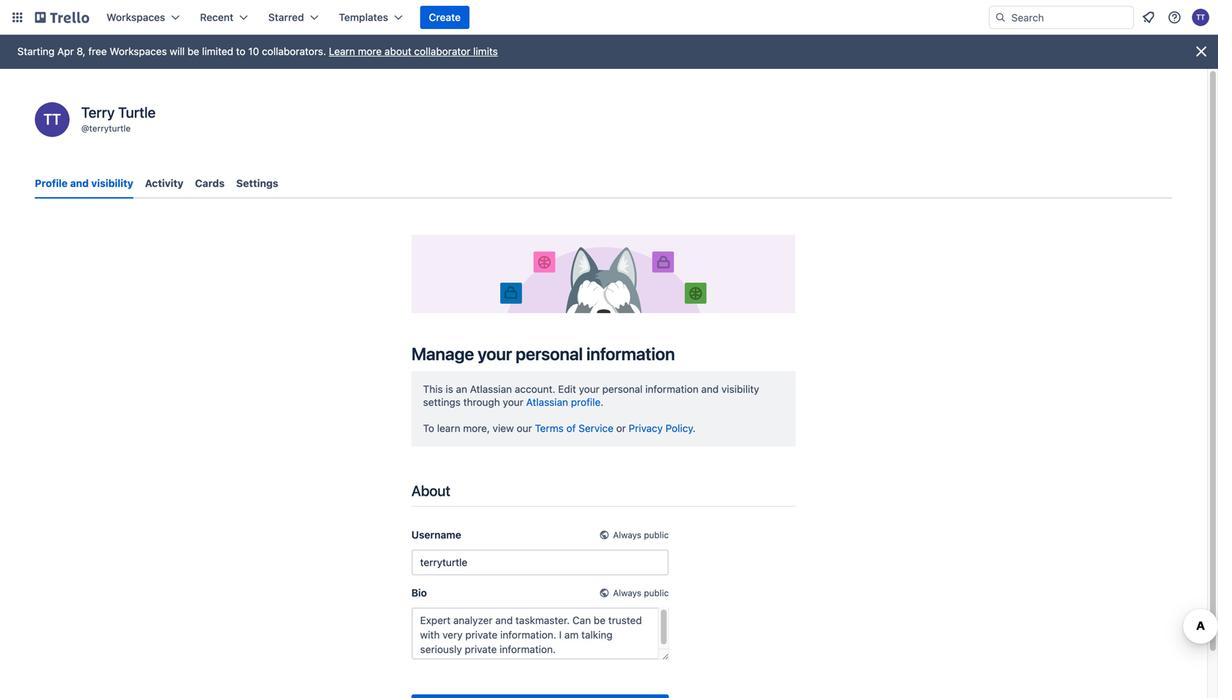 Task type: vqa. For each thing, say whether or not it's contained in the screenshot.
1st add image from the bottom of the page
no



Task type: describe. For each thing, give the bounding box(es) containing it.
this
[[423, 383, 443, 395]]

settings link
[[236, 170, 278, 197]]

profile
[[35, 177, 68, 189]]

manage your personal information
[[412, 344, 675, 364]]

will
[[170, 45, 185, 57]]

manage
[[412, 344, 474, 364]]

create
[[429, 11, 461, 23]]

account.
[[515, 383, 556, 395]]

Bio text field
[[412, 608, 669, 660]]

1 horizontal spatial atlassian
[[526, 396, 568, 408]]

workspaces button
[[98, 6, 188, 29]]

starting apr 8, free workspaces will be limited to 10 collaborators. learn more about collaborator limits
[[17, 45, 498, 57]]

@
[[81, 123, 89, 133]]

collaborators.
[[262, 45, 326, 57]]

1 vertical spatial workspaces
[[110, 45, 167, 57]]

privacy policy link
[[629, 422, 693, 434]]

view
[[493, 422, 514, 434]]

limits
[[473, 45, 498, 57]]

profile and visibility
[[35, 177, 133, 189]]

Username text field
[[412, 550, 669, 576]]

starred button
[[260, 6, 327, 29]]

profile
[[571, 396, 601, 408]]

policy
[[666, 422, 693, 434]]

information inside this is an atlassian account. edit your personal information and visibility settings through your
[[646, 383, 699, 395]]

always for username
[[613, 530, 642, 540]]

recent button
[[191, 6, 257, 29]]

service
[[579, 422, 614, 434]]

collaborator
[[414, 45, 471, 57]]

of
[[567, 422, 576, 434]]

recent
[[200, 11, 234, 23]]

terry turtle (terryturtle) image
[[1192, 9, 1210, 26]]

more,
[[463, 422, 490, 434]]

always public for username
[[613, 530, 669, 540]]

always public for bio
[[613, 588, 669, 598]]

learn more about collaborator limits link
[[329, 45, 498, 57]]

apr
[[57, 45, 74, 57]]

visibility inside this is an atlassian account. edit your personal information and visibility settings through your
[[722, 383, 759, 395]]

to
[[236, 45, 246, 57]]

free
[[88, 45, 107, 57]]

terry turtle (terryturtle) image
[[35, 102, 70, 137]]

0 horizontal spatial visibility
[[91, 177, 133, 189]]

an
[[456, 383, 467, 395]]

starting
[[17, 45, 55, 57]]

learn
[[329, 45, 355, 57]]

create button
[[420, 6, 470, 29]]

atlassian profile link
[[526, 396, 601, 408]]

terms of service or privacy policy .
[[535, 422, 696, 434]]

cards link
[[195, 170, 225, 197]]

starred
[[268, 11, 304, 23]]

more
[[358, 45, 382, 57]]

templates button
[[330, 6, 412, 29]]

1 vertical spatial .
[[693, 422, 696, 434]]

atlassian profile
[[526, 396, 601, 408]]



Task type: locate. For each thing, give the bounding box(es) containing it.
information up policy
[[646, 383, 699, 395]]

0 horizontal spatial and
[[70, 177, 89, 189]]

to
[[423, 422, 434, 434]]

workspaces inside dropdown button
[[107, 11, 165, 23]]

and inside this is an atlassian account. edit your personal information and visibility settings through your
[[701, 383, 719, 395]]

0 vertical spatial personal
[[516, 344, 583, 364]]

your down the account.
[[503, 396, 524, 408]]

1 vertical spatial personal
[[602, 383, 643, 395]]

about
[[385, 45, 412, 57]]

bio
[[412, 587, 427, 599]]

visibility
[[91, 177, 133, 189], [722, 383, 759, 395]]

and
[[70, 177, 89, 189], [701, 383, 719, 395]]

always public
[[613, 530, 669, 540], [613, 588, 669, 598]]

your
[[478, 344, 512, 364], [579, 383, 600, 395], [503, 396, 524, 408]]

limited
[[202, 45, 233, 57]]

turtle
[[118, 104, 156, 121]]

1 horizontal spatial and
[[701, 383, 719, 395]]

0 vertical spatial information
[[587, 344, 675, 364]]

0 horizontal spatial atlassian
[[470, 383, 512, 395]]

activity
[[145, 177, 183, 189]]

always
[[613, 530, 642, 540], [613, 588, 642, 598]]

username
[[412, 529, 461, 541]]

profile and visibility link
[[35, 170, 133, 199]]

1 vertical spatial always public
[[613, 588, 669, 598]]

workspaces down the workspaces dropdown button
[[110, 45, 167, 57]]

learn
[[437, 422, 460, 434]]

0 notifications image
[[1140, 9, 1158, 26]]

back to home image
[[35, 6, 89, 29]]

0 horizontal spatial .
[[601, 396, 604, 408]]

1 vertical spatial atlassian
[[526, 396, 568, 408]]

your up through
[[478, 344, 512, 364]]

0 vertical spatial and
[[70, 177, 89, 189]]

settings
[[236, 177, 278, 189]]

1 vertical spatial public
[[644, 588, 669, 598]]

0 horizontal spatial personal
[[516, 344, 583, 364]]

.
[[601, 396, 604, 408], [693, 422, 696, 434]]

10
[[248, 45, 259, 57]]

1 vertical spatial information
[[646, 383, 699, 395]]

open information menu image
[[1168, 10, 1182, 25]]

. to learn more, view our
[[423, 396, 604, 434]]

2 always public from the top
[[613, 588, 669, 598]]

0 vertical spatial your
[[478, 344, 512, 364]]

or
[[616, 422, 626, 434]]

terry
[[81, 104, 115, 121]]

. inside . to learn more, view our
[[601, 396, 604, 408]]

2 public from the top
[[644, 588, 669, 598]]

0 vertical spatial always
[[613, 530, 642, 540]]

2 always from the top
[[613, 588, 642, 598]]

public
[[644, 530, 669, 540], [644, 588, 669, 598]]

atlassian up through
[[470, 383, 512, 395]]

. up the service
[[601, 396, 604, 408]]

0 vertical spatial always public
[[613, 530, 669, 540]]

personal up or
[[602, 383, 643, 395]]

. right privacy
[[693, 422, 696, 434]]

1 public from the top
[[644, 530, 669, 540]]

personal inside this is an atlassian account. edit your personal information and visibility settings through your
[[602, 383, 643, 395]]

terry turtle @ terryturtle
[[81, 104, 156, 133]]

atlassian down the account.
[[526, 396, 568, 408]]

1 vertical spatial visibility
[[722, 383, 759, 395]]

0 vertical spatial .
[[601, 396, 604, 408]]

search image
[[995, 12, 1007, 23]]

about
[[412, 482, 451, 499]]

be
[[188, 45, 199, 57]]

edit
[[558, 383, 576, 395]]

personal
[[516, 344, 583, 364], [602, 383, 643, 395]]

2 vertical spatial your
[[503, 396, 524, 408]]

Search field
[[1007, 7, 1134, 28]]

information
[[587, 344, 675, 364], [646, 383, 699, 395]]

cards
[[195, 177, 225, 189]]

always for bio
[[613, 588, 642, 598]]

1 always from the top
[[613, 530, 642, 540]]

terms of service link
[[535, 422, 614, 434]]

workspaces up free
[[107, 11, 165, 23]]

public for username
[[644, 530, 669, 540]]

1 horizontal spatial visibility
[[722, 383, 759, 395]]

settings
[[423, 396, 461, 408]]

privacy
[[629, 422, 663, 434]]

1 vertical spatial always
[[613, 588, 642, 598]]

through
[[464, 396, 500, 408]]

workspaces
[[107, 11, 165, 23], [110, 45, 167, 57]]

primary element
[[0, 0, 1218, 35]]

0 vertical spatial public
[[644, 530, 669, 540]]

your up profile
[[579, 383, 600, 395]]

is
[[446, 383, 453, 395]]

8,
[[77, 45, 86, 57]]

0 vertical spatial visibility
[[91, 177, 133, 189]]

terryturtle
[[89, 123, 131, 133]]

atlassian inside this is an atlassian account. edit your personal information and visibility settings through your
[[470, 383, 512, 395]]

0 vertical spatial atlassian
[[470, 383, 512, 395]]

atlassian
[[470, 383, 512, 395], [526, 396, 568, 408]]

1 vertical spatial your
[[579, 383, 600, 395]]

personal up the account.
[[516, 344, 583, 364]]

1 horizontal spatial personal
[[602, 383, 643, 395]]

activity link
[[145, 170, 183, 197]]

1 always public from the top
[[613, 530, 669, 540]]

terms
[[535, 422, 564, 434]]

templates
[[339, 11, 388, 23]]

1 horizontal spatial .
[[693, 422, 696, 434]]

information up this is an atlassian account. edit your personal information and visibility settings through your
[[587, 344, 675, 364]]

1 vertical spatial and
[[701, 383, 719, 395]]

this is an atlassian account. edit your personal information and visibility settings through your
[[423, 383, 759, 408]]

0 vertical spatial workspaces
[[107, 11, 165, 23]]

our
[[517, 422, 532, 434]]

public for bio
[[644, 588, 669, 598]]



